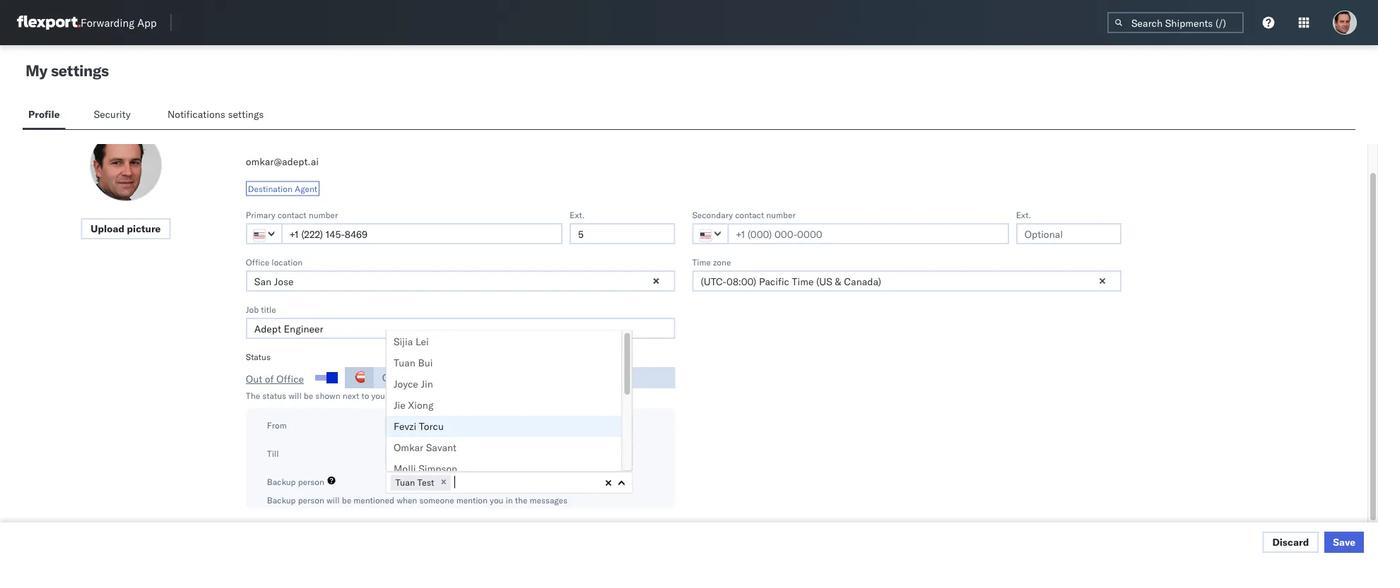 Task type: locate. For each thing, give the bounding box(es) containing it.
0 horizontal spatial settings
[[51, 61, 109, 80]]

test
[[417, 477, 434, 488]]

secondary contact number
[[692, 210, 796, 220]]

fevzi torcu option
[[386, 416, 622, 437]]

2 mmm d, yyyy text field from the top
[[386, 444, 493, 465]]

0 vertical spatial pst
[[607, 420, 625, 433]]

1 horizontal spatial number
[[766, 210, 796, 220]]

number
[[309, 210, 338, 220], [766, 210, 796, 220]]

destination agent
[[248, 183, 317, 194]]

1 ext. from the left
[[570, 210, 585, 220]]

1 +1 (000) 000-0000 telephone field from the left
[[281, 223, 563, 245]]

messages.
[[438, 391, 478, 402]]

1 horizontal spatial contact
[[735, 210, 764, 220]]

2 +1 (000) 000-0000 telephone field from the left
[[728, 223, 1009, 245]]

upload picture button
[[81, 218, 171, 240]]

tuan left bui
[[393, 357, 415, 369]]

omkar savant option
[[386, 437, 622, 458]]

office down united states text box
[[246, 257, 269, 268]]

settings right notifications
[[228, 108, 264, 121]]

time zone
[[692, 257, 731, 268]]

United States text field
[[692, 223, 729, 245]]

2 pst from the top
[[607, 449, 625, 461]]

0 horizontal spatial number
[[309, 210, 338, 220]]

discard button
[[1263, 532, 1319, 553]]

settings
[[51, 61, 109, 80], [228, 108, 264, 121]]

1 vertical spatial tuan
[[395, 477, 415, 488]]

location
[[272, 257, 303, 268]]

joyce
[[393, 378, 418, 390]]

MMM D, YYYY text field
[[386, 416, 493, 437], [386, 444, 493, 465]]

office up 'will' at the left of the page
[[276, 373, 304, 386]]

number down agent
[[309, 210, 338, 220]]

agent
[[295, 183, 317, 194]]

primary
[[246, 210, 275, 220]]

secondary
[[692, 210, 733, 220]]

ext.
[[570, 210, 585, 220], [1016, 210, 1031, 220]]

+1 (000) 000-0000 telephone field up (utc-08:00) pacific time (us & canada) "text box"
[[728, 223, 1009, 245]]

ext. up optional phone field
[[570, 210, 585, 220]]

1 mmm d, yyyy text field from the top
[[386, 416, 493, 437]]

2 number from the left
[[766, 210, 796, 220]]

2 contact from the left
[[735, 210, 764, 220]]

1 vertical spatial mmm d, yyyy text field
[[386, 444, 493, 465]]

×
[[441, 476, 447, 488]]

0 vertical spatial settings
[[51, 61, 109, 80]]

backup
[[267, 477, 296, 487]]

tuan inside list box
[[393, 357, 415, 369]]

app
[[137, 16, 157, 29]]

2 ext. from the left
[[1016, 210, 1031, 220]]

tuan test option
[[390, 475, 437, 490]]

0 horizontal spatial contact
[[278, 210, 306, 220]]

molli
[[393, 463, 416, 475]]

list box containing sijia lei
[[386, 331, 632, 480]]

torcu
[[419, 420, 443, 433]]

number right secondary
[[766, 210, 796, 220]]

pst for from
[[607, 420, 625, 433]]

mmm d, yyyy text field up the '×'
[[386, 444, 493, 465]]

tuan for tuan test
[[395, 477, 415, 488]]

0 horizontal spatial +1 (000) 000-0000 telephone field
[[281, 223, 563, 245]]

contact right secondary
[[735, 210, 764, 220]]

1 pst from the top
[[607, 420, 625, 433]]

mmm d, yyyy text field for till
[[386, 444, 493, 465]]

pst
[[607, 420, 625, 433], [607, 449, 625, 461]]

OOO till... text field
[[374, 367, 675, 389]]

mmm d, yyyy text field for from
[[386, 416, 493, 437]]

0 vertical spatial office
[[246, 257, 269, 268]]

1 vertical spatial settings
[[228, 108, 264, 121]]

1 number from the left
[[309, 210, 338, 220]]

contact down destination agent
[[278, 210, 306, 220]]

out of office
[[246, 373, 304, 386]]

pst right -- : -- -- text box at the left bottom
[[607, 449, 625, 461]]

1 horizontal spatial +1 (000) 000-0000 telephone field
[[728, 223, 1009, 245]]

fevzi torcu
[[393, 420, 443, 433]]

mmm d, yyyy text field up "savant"
[[386, 416, 493, 437]]

title
[[261, 304, 276, 315]]

office location
[[246, 257, 303, 268]]

+1 (000) 000-0000 telephone field up san jose text field at the left of the page
[[281, 223, 563, 245]]

to
[[361, 391, 369, 402]]

molli simpson option
[[386, 458, 622, 480]]

0 vertical spatial mmm d, yyyy text field
[[386, 416, 493, 437]]

security button
[[88, 102, 139, 129]]

tuan
[[393, 357, 415, 369], [395, 477, 415, 488]]

1 horizontal spatial settings
[[228, 108, 264, 121]]

save button
[[1325, 532, 1364, 553]]

+1 (000) 000-0000 telephone field
[[281, 223, 563, 245], [728, 223, 1009, 245]]

tuan bui option
[[386, 352, 622, 374]]

savant
[[426, 441, 456, 454]]

1 contact from the left
[[278, 210, 306, 220]]

office
[[246, 257, 269, 268], [276, 373, 304, 386]]

0 horizontal spatial ext.
[[570, 210, 585, 220]]

list box
[[386, 331, 632, 480]]

shown
[[315, 391, 340, 402]]

pst right -- : -- -- text field
[[607, 420, 625, 433]]

0 horizontal spatial office
[[246, 257, 269, 268]]

omkar@adept.ai
[[246, 155, 319, 168]]

settings inside notifications settings button
[[228, 108, 264, 121]]

primary contact number
[[246, 210, 338, 220]]

Search Shipments (/) text field
[[1108, 12, 1244, 33]]

joyce jin
[[393, 378, 433, 390]]

1 horizontal spatial office
[[276, 373, 304, 386]]

from
[[267, 420, 287, 431]]

(UTC-08:00) Pacific Time (US & Canada) text field
[[692, 271, 1122, 292]]

Job title text field
[[246, 318, 675, 339]]

0 vertical spatial tuan
[[393, 357, 415, 369]]

my settings
[[25, 61, 109, 80]]

contact
[[278, 210, 306, 220], [735, 210, 764, 220]]

ext. up optional telephone field
[[1016, 210, 1031, 220]]

status
[[262, 391, 286, 402]]

tuan down molli on the left bottom
[[395, 477, 415, 488]]

1 vertical spatial pst
[[607, 449, 625, 461]]

settings right my
[[51, 61, 109, 80]]

the status will be shown next to your name in the messages.
[[246, 391, 478, 402]]

None checkbox
[[315, 375, 335, 381]]

notifications settings
[[167, 108, 264, 121]]

of
[[265, 373, 274, 386]]

1 horizontal spatial ext.
[[1016, 210, 1031, 220]]

the
[[423, 391, 435, 402]]



Task type: describe. For each thing, give the bounding box(es) containing it.
zone
[[713, 257, 731, 268]]

my
[[25, 61, 47, 80]]

simpson
[[418, 463, 457, 475]]

jie xiong option
[[386, 395, 622, 416]]

upload
[[91, 223, 124, 235]]

profile button
[[23, 102, 65, 129]]

notifications
[[167, 108, 225, 121]]

contact for primary
[[278, 210, 306, 220]]

pst for till
[[607, 449, 625, 461]]

-- : -- -- text field
[[492, 416, 599, 437]]

job
[[246, 304, 259, 315]]

destination
[[248, 183, 292, 194]]

Optional telephone field
[[570, 223, 675, 245]]

person
[[298, 477, 324, 487]]

omkar
[[393, 441, 423, 454]]

your
[[371, 391, 388, 402]]

tuan test
[[395, 477, 434, 488]]

security
[[94, 108, 131, 121]]

discard
[[1272, 536, 1309, 549]]

jie xiong
[[393, 399, 433, 411]]

profile
[[28, 108, 60, 121]]

forwarding app
[[81, 16, 157, 29]]

sijia
[[393, 335, 413, 348]]

+1 (000) 000-0000 telephone field for primary contact number
[[281, 223, 563, 245]]

xiong
[[408, 399, 433, 411]]

save
[[1333, 536, 1356, 549]]

forwarding
[[81, 16, 134, 29]]

fevzi
[[393, 420, 416, 433]]

time
[[692, 257, 711, 268]]

number for secondary contact number
[[766, 210, 796, 220]]

lei
[[415, 335, 428, 348]]

next
[[343, 391, 359, 402]]

number for primary contact number
[[309, 210, 338, 220]]

jie
[[393, 399, 405, 411]]

will
[[288, 391, 302, 402]]

tuan for tuan bui
[[393, 357, 415, 369]]

settings for notifications settings
[[228, 108, 264, 121]]

joyce jin option
[[386, 374, 622, 395]]

out
[[246, 373, 262, 386]]

forwarding app link
[[17, 16, 157, 30]]

status
[[246, 352, 271, 362]]

jin
[[420, 378, 433, 390]]

the
[[246, 391, 260, 402]]

United States text field
[[246, 223, 283, 245]]

picture
[[127, 223, 161, 235]]

ext. for secondary contact number
[[1016, 210, 1031, 220]]

ext. for primary contact number
[[570, 210, 585, 220]]

omkar savant
[[393, 441, 456, 454]]

backup person
[[267, 477, 324, 487]]

sijia lei option
[[386, 331, 622, 352]]

bui
[[418, 357, 433, 369]]

Optional telephone field
[[1016, 223, 1122, 245]]

-- : -- -- text field
[[492, 444, 599, 465]]

contact for secondary
[[735, 210, 764, 220]]

1 vertical spatial office
[[276, 373, 304, 386]]

job title
[[246, 304, 276, 315]]

till
[[267, 449, 279, 459]]

upload picture
[[91, 223, 161, 235]]

be
[[304, 391, 313, 402]]

+1 (000) 000-0000 telephone field for secondary contact number
[[728, 223, 1009, 245]]

flexport. image
[[17, 16, 81, 30]]

notifications settings button
[[162, 102, 276, 129]]

molli simpson
[[393, 463, 457, 475]]

in
[[414, 391, 421, 402]]

settings for my settings
[[51, 61, 109, 80]]

sijia lei
[[393, 335, 428, 348]]

tuan bui
[[393, 357, 433, 369]]

name
[[390, 391, 411, 402]]

San Jose text field
[[246, 271, 675, 292]]



Task type: vqa. For each thing, say whether or not it's contained in the screenshot.
JIE XIONG "option"
yes



